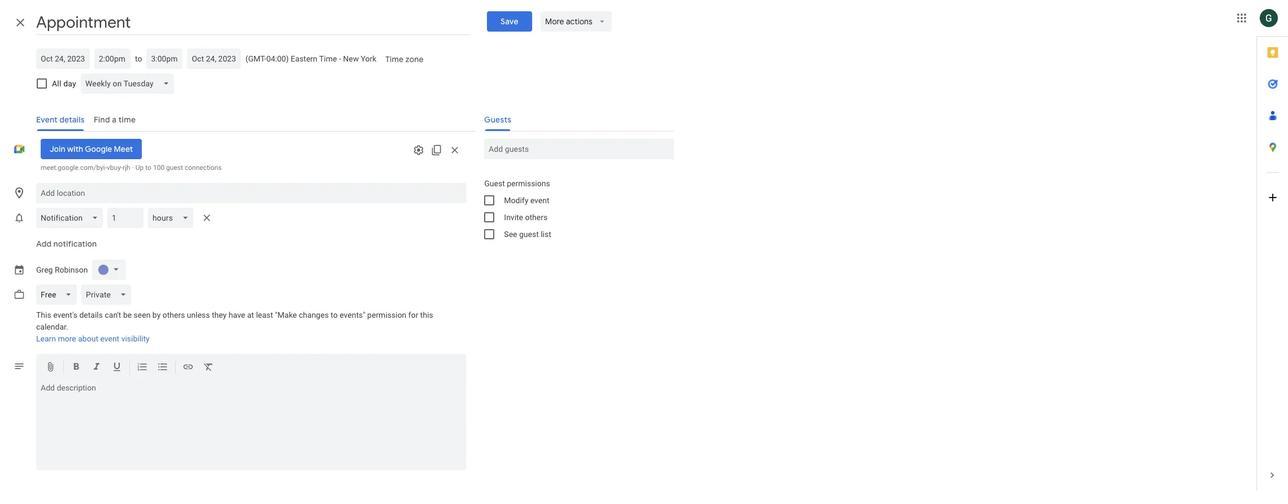 Task type: locate. For each thing, give the bounding box(es) containing it.
greg
[[36, 266, 53, 275]]

about
[[78, 335, 98, 344]]

with
[[67, 144, 83, 154]]

tab list
[[1258, 37, 1289, 460]]

guest right 100
[[166, 164, 183, 172]]

1 horizontal spatial to
[[145, 164, 151, 172]]

eastern
[[291, 54, 318, 63]]

this
[[36, 311, 51, 320]]

york
[[361, 54, 377, 63]]

others inside group
[[525, 213, 548, 222]]

guest left list
[[519, 230, 539, 239]]

time inside time zone button
[[386, 54, 404, 64]]

0 horizontal spatial others
[[163, 311, 185, 320]]

0 horizontal spatial event
[[100, 335, 119, 344]]

event down permissions in the left top of the page
[[531, 196, 550, 205]]

time left the zone
[[386, 54, 404, 64]]

list
[[541, 230, 552, 239]]

0 horizontal spatial to
[[135, 54, 142, 63]]

time
[[319, 54, 337, 63], [386, 54, 404, 64]]

0 horizontal spatial time
[[319, 54, 337, 63]]

event inside "this event's details can't be seen by others unless they have at least "make changes to events" permission for this calendar. learn more about event visibility"
[[100, 335, 119, 344]]

rjh
[[123, 164, 130, 172]]

to left end time text field
[[135, 54, 142, 63]]

1 horizontal spatial others
[[525, 213, 548, 222]]

vbuy-
[[107, 164, 123, 172]]

2 horizontal spatial to
[[331, 311, 338, 320]]

1 time from the left
[[319, 54, 337, 63]]

1 vertical spatial others
[[163, 311, 185, 320]]

add notification button
[[32, 231, 101, 258]]

1 horizontal spatial time
[[386, 54, 404, 64]]

to left events"
[[331, 311, 338, 320]]

meet
[[114, 144, 133, 154]]

modify event
[[504, 196, 550, 205]]

0 vertical spatial others
[[525, 213, 548, 222]]

time zone
[[386, 54, 424, 64]]

0 vertical spatial event
[[531, 196, 550, 205]]

this event's details can't be seen by others unless they have at least "make changes to events" permission for this calendar. learn more about event visibility
[[36, 311, 433, 344]]

up
[[136, 164, 144, 172]]

Hours in advance for notification number field
[[112, 208, 139, 228]]

zone
[[406, 54, 424, 64]]

event right about
[[100, 335, 119, 344]]

for
[[409, 311, 418, 320]]

notification
[[53, 239, 97, 249]]

Start time text field
[[99, 52, 126, 66]]

0 vertical spatial guest
[[166, 164, 183, 172]]

time left -
[[319, 54, 337, 63]]

Guests text field
[[489, 139, 670, 159]]

others
[[525, 213, 548, 222], [163, 311, 185, 320]]

(gmt-04:00) eastern time - new york
[[246, 54, 377, 63]]

Title text field
[[36, 10, 469, 35]]

1 vertical spatial guest
[[519, 230, 539, 239]]

to
[[135, 54, 142, 63], [145, 164, 151, 172], [331, 311, 338, 320]]

more
[[58, 335, 76, 344]]

Location text field
[[41, 183, 462, 203]]

actions
[[567, 16, 593, 27]]

group containing guest permissions
[[476, 175, 674, 243]]

google
[[85, 144, 112, 154]]

guest
[[485, 179, 505, 188]]

None field
[[81, 73, 178, 94], [36, 208, 108, 228], [148, 208, 198, 228], [36, 285, 81, 305], [81, 285, 135, 305], [81, 73, 178, 94], [36, 208, 108, 228], [148, 208, 198, 228], [36, 285, 81, 305], [81, 285, 135, 305]]

2 time from the left
[[386, 54, 404, 64]]

details
[[79, 311, 103, 320]]

1 vertical spatial event
[[100, 335, 119, 344]]

at
[[247, 311, 254, 320]]

End time text field
[[151, 52, 178, 66]]

to right the up
[[145, 164, 151, 172]]

others right "by"
[[163, 311, 185, 320]]

save
[[501, 16, 519, 27]]

permission
[[367, 311, 407, 320]]

guest
[[166, 164, 183, 172], [519, 230, 539, 239]]

remove formatting image
[[203, 362, 214, 375]]

learn
[[36, 335, 56, 344]]

new
[[343, 54, 359, 63]]

-
[[339, 54, 341, 63]]

events"
[[340, 311, 365, 320]]

2 vertical spatial to
[[331, 311, 338, 320]]

event
[[531, 196, 550, 205], [100, 335, 119, 344]]

learn more about event visibility link
[[36, 335, 150, 344]]

others up see guest list
[[525, 213, 548, 222]]

group
[[476, 175, 674, 243]]

day
[[63, 79, 76, 88]]

see guest list
[[504, 230, 552, 239]]

bold image
[[71, 362, 82, 375]]



Task type: describe. For each thing, give the bounding box(es) containing it.
see
[[504, 230, 517, 239]]

modify
[[504, 196, 529, 205]]

italic image
[[91, 362, 102, 375]]

unless
[[187, 311, 210, 320]]

join with google meet link
[[41, 139, 142, 159]]

event's
[[53, 311, 77, 320]]

they
[[212, 311, 227, 320]]

can't
[[105, 311, 121, 320]]

bulleted list image
[[157, 362, 168, 375]]

insert link image
[[183, 362, 194, 375]]

1 hour before element
[[36, 206, 216, 231]]

robinson
[[55, 266, 88, 275]]

guest permissions
[[485, 179, 550, 188]]

1 horizontal spatial event
[[531, 196, 550, 205]]

by
[[153, 311, 161, 320]]

add
[[36, 239, 52, 249]]

End date text field
[[192, 52, 236, 66]]

connections
[[185, 164, 222, 172]]

changes
[[299, 311, 329, 320]]

time zone button
[[381, 49, 428, 70]]

save button
[[487, 11, 532, 32]]

meet.google.com/byi-vbuy-rjh · up to 100 guest connections
[[41, 164, 222, 172]]

invite
[[504, 213, 523, 222]]

more actions arrow_drop_down
[[546, 16, 608, 27]]

all
[[52, 79, 61, 88]]

0 horizontal spatial guest
[[166, 164, 183, 172]]

to inside "this event's details can't be seen by others unless they have at least "make changes to events" permission for this calendar. learn more about event visibility"
[[331, 311, 338, 320]]

join
[[50, 144, 65, 154]]

meet.google.com/byi-
[[41, 164, 107, 172]]

be
[[123, 311, 132, 320]]

·
[[132, 164, 134, 172]]

others inside "this event's details can't be seen by others unless they have at least "make changes to events" permission for this calendar. learn more about event visibility"
[[163, 311, 185, 320]]

more
[[546, 16, 565, 27]]

all day
[[52, 79, 76, 88]]

04:00)
[[266, 54, 289, 63]]

have
[[229, 311, 245, 320]]

calendar.
[[36, 323, 68, 332]]

invite others
[[504, 213, 548, 222]]

join with google meet
[[50, 144, 133, 154]]

permissions
[[507, 179, 550, 188]]

seen
[[134, 311, 151, 320]]

numbered list image
[[137, 362, 148, 375]]

arrow_drop_down
[[598, 16, 608, 27]]

0 vertical spatial to
[[135, 54, 142, 63]]

100
[[153, 164, 165, 172]]

Description text field
[[36, 384, 466, 469]]

1 horizontal spatial guest
[[519, 230, 539, 239]]

this
[[420, 311, 433, 320]]

greg robinson
[[36, 266, 88, 275]]

underline image
[[111, 362, 123, 375]]

1 vertical spatial to
[[145, 164, 151, 172]]

formatting options toolbar
[[36, 354, 466, 382]]

least
[[256, 311, 273, 320]]

visibility
[[121, 335, 150, 344]]

(gmt-
[[246, 54, 266, 63]]

"make
[[275, 311, 297, 320]]

Start date text field
[[41, 52, 85, 66]]

add notification
[[36, 239, 97, 249]]



Task type: vqa. For each thing, say whether or not it's contained in the screenshot.
the All
yes



